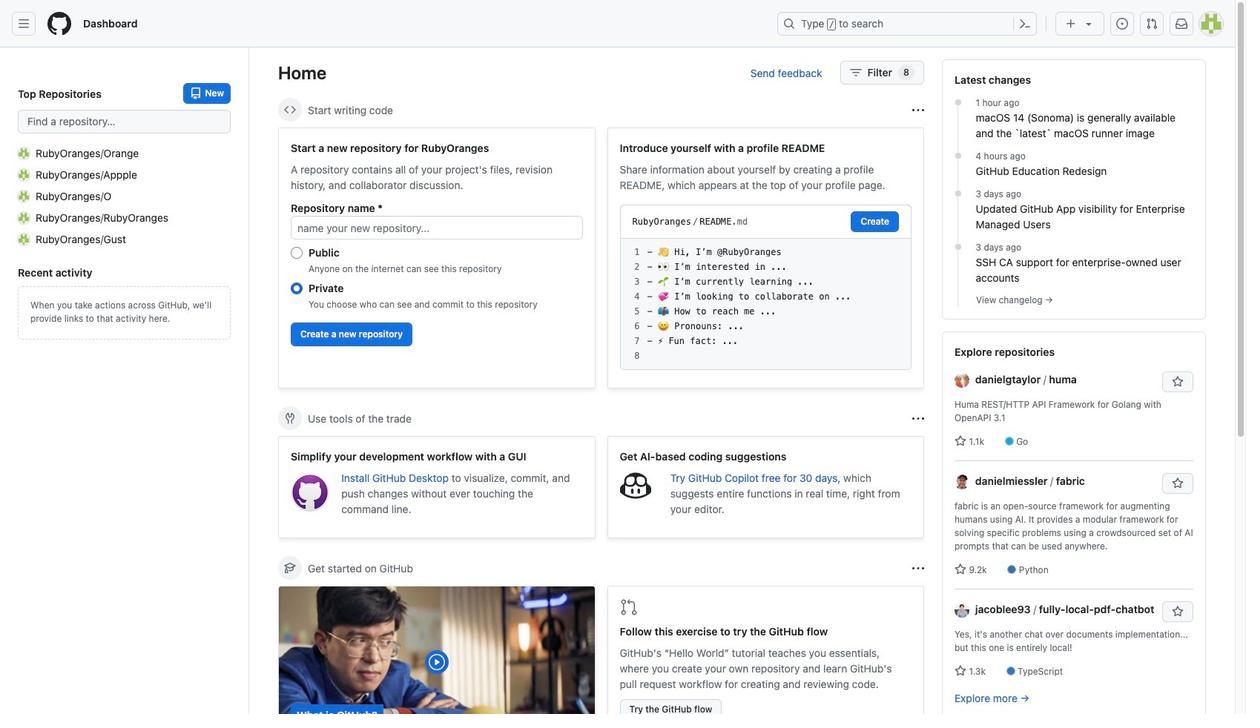 Task type: describe. For each thing, give the bounding box(es) containing it.
o image
[[18, 190, 30, 202]]

command palette image
[[1020, 18, 1032, 30]]

try the github flow element
[[607, 586, 925, 715]]

@jacoblee93 profile image
[[955, 604, 970, 618]]

tools image
[[284, 413, 296, 425]]

star image for @danielmiessler profile icon
[[955, 564, 967, 576]]

git pull request image
[[620, 599, 638, 617]]

star this repository image
[[1173, 376, 1185, 388]]

Top Repositories search field
[[18, 110, 231, 134]]

issue opened image
[[1117, 18, 1129, 30]]

star image for @danielgtaylor profile image
[[955, 436, 967, 448]]

star this repository image for @danielmiessler profile icon
[[1173, 478, 1185, 490]]

play image
[[428, 654, 446, 672]]

@danielgtaylor profile image
[[955, 374, 970, 388]]

appple image
[[18, 169, 30, 181]]

introduce yourself with a profile readme element
[[607, 128, 925, 389]]

dot fill image
[[953, 150, 964, 162]]

notifications image
[[1176, 18, 1188, 30]]

explore element
[[943, 59, 1207, 715]]

mortar board image
[[284, 563, 296, 574]]

gust image
[[18, 233, 30, 245]]

triangle down image
[[1084, 18, 1095, 30]]

what is github? image
[[279, 587, 595, 715]]

star image for @jacoblee93 profile icon
[[955, 666, 967, 678]]

orange image
[[18, 147, 30, 159]]



Task type: vqa. For each thing, say whether or not it's contained in the screenshot.
Why am I seeing this? icon
yes



Task type: locate. For each thing, give the bounding box(es) containing it.
star image up @danielmiessler profile icon
[[955, 436, 967, 448]]

2 vertical spatial dot fill image
[[953, 241, 964, 253]]

0 vertical spatial why am i seeing this? image
[[913, 104, 925, 116]]

github desktop image
[[291, 474, 330, 512]]

0 vertical spatial star this repository image
[[1173, 478, 1185, 490]]

rubyoranges image
[[18, 212, 30, 224]]

3 star image from the top
[[955, 666, 967, 678]]

None submit
[[852, 212, 900, 232]]

1 dot fill image from the top
[[953, 96, 964, 108]]

None radio
[[291, 247, 303, 259], [291, 283, 303, 295], [291, 247, 303, 259], [291, 283, 303, 295]]

2 star image from the top
[[955, 564, 967, 576]]

start a new repository element
[[278, 128, 596, 389]]

2 vertical spatial star image
[[955, 666, 967, 678]]

star this repository image
[[1173, 478, 1185, 490], [1173, 606, 1185, 618]]

2 why am i seeing this? image from the top
[[913, 413, 925, 425]]

1 vertical spatial why am i seeing this? image
[[913, 413, 925, 425]]

why am i seeing this? image for introduce yourself with a profile readme element
[[913, 104, 925, 116]]

1 vertical spatial dot fill image
[[953, 188, 964, 200]]

why am i seeing this? image for get ai-based coding suggestions 'element'
[[913, 413, 925, 425]]

code image
[[284, 104, 296, 116]]

3 why am i seeing this? image from the top
[[913, 563, 925, 575]]

get ai-based coding suggestions element
[[607, 436, 925, 539]]

star image down @jacoblee93 profile icon
[[955, 666, 967, 678]]

none submit inside introduce yourself with a profile readme element
[[852, 212, 900, 232]]

3 dot fill image from the top
[[953, 241, 964, 253]]

1 vertical spatial star image
[[955, 564, 967, 576]]

explore repositories navigation
[[943, 332, 1207, 715]]

simplify your development workflow with a gui element
[[278, 436, 596, 539]]

filter image
[[850, 67, 862, 79]]

0 vertical spatial dot fill image
[[953, 96, 964, 108]]

1 star this repository image from the top
[[1173, 478, 1185, 490]]

git pull request image
[[1147, 18, 1159, 30]]

star image
[[955, 436, 967, 448], [955, 564, 967, 576], [955, 666, 967, 678]]

star image up @jacoblee93 profile icon
[[955, 564, 967, 576]]

1 star image from the top
[[955, 436, 967, 448]]

why am i seeing this? image for try the github flow element
[[913, 563, 925, 575]]

plus image
[[1066, 18, 1078, 30]]

dot fill image
[[953, 96, 964, 108], [953, 188, 964, 200], [953, 241, 964, 253]]

2 star this repository image from the top
[[1173, 606, 1185, 618]]

1 vertical spatial star this repository image
[[1173, 606, 1185, 618]]

homepage image
[[48, 12, 71, 36]]

why am i seeing this? image
[[913, 104, 925, 116], [913, 413, 925, 425], [913, 563, 925, 575]]

Find a repository… text field
[[18, 110, 231, 134]]

name your new repository... text field
[[291, 216, 583, 240]]

0 vertical spatial star image
[[955, 436, 967, 448]]

1 why am i seeing this? image from the top
[[913, 104, 925, 116]]

2 vertical spatial why am i seeing this? image
[[913, 563, 925, 575]]

what is github? element
[[278, 586, 596, 715]]

@danielmiessler profile image
[[955, 475, 970, 490]]

star this repository image for @jacoblee93 profile icon
[[1173, 606, 1185, 618]]

2 dot fill image from the top
[[953, 188, 964, 200]]



